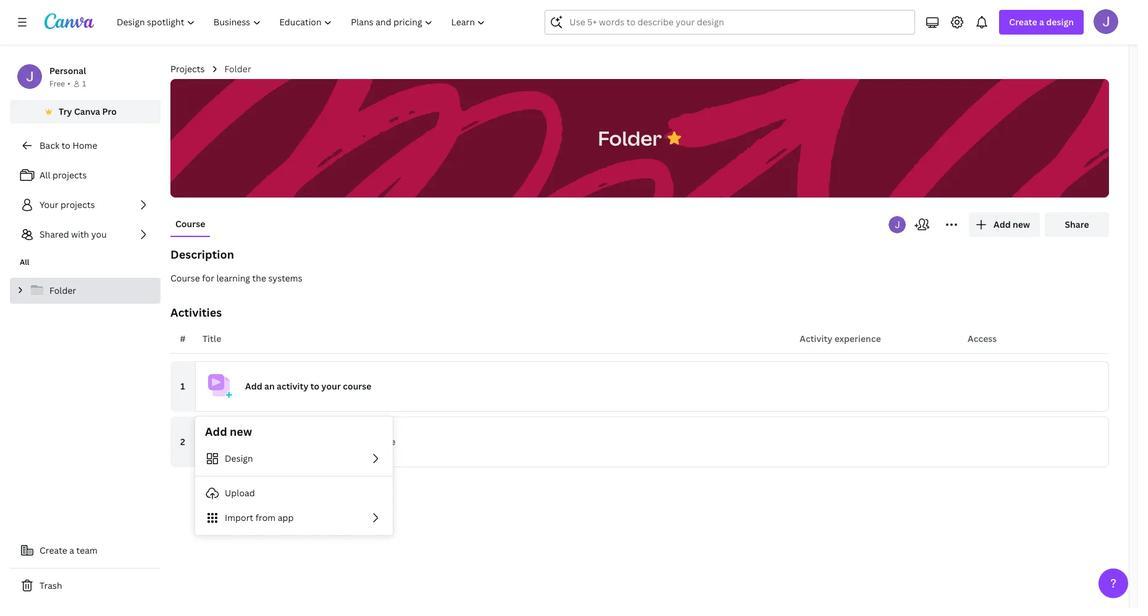 Task type: describe. For each thing, give the bounding box(es) containing it.
new
[[230, 424, 252, 439]]

activity inside dropdown button
[[277, 380, 308, 392]]

personal
[[49, 65, 86, 77]]

share
[[1065, 219, 1089, 230]]

1 vertical spatial course
[[367, 436, 396, 448]]

trash
[[40, 580, 62, 592]]

from
[[255, 512, 276, 524]]

create
[[40, 545, 67, 556]]

upload
[[225, 487, 255, 499]]

shared with you
[[40, 228, 107, 240]]

course button
[[170, 212, 210, 236]]

course inside add an activity to your course dropdown button
[[343, 380, 371, 392]]

your projects link
[[10, 193, 161, 217]]

shared with you link
[[10, 222, 161, 247]]

app
[[278, 512, 294, 524]]

try canva pro
[[59, 106, 117, 117]]

add the next activity to your course
[[245, 436, 396, 448]]

a
[[69, 545, 74, 556]]

to inside dropdown button
[[310, 380, 319, 392]]

upload button
[[195, 481, 393, 506]]

•
[[67, 78, 70, 89]]

import
[[225, 512, 253, 524]]

back to home link
[[10, 133, 161, 158]]

import from app
[[225, 512, 294, 524]]

your projects
[[40, 199, 95, 211]]

list containing all projects
[[10, 163, 161, 247]]

all for all
[[20, 257, 29, 267]]

0 vertical spatial folder link
[[224, 62, 251, 76]]

design button
[[195, 446, 393, 471]]

1 horizontal spatial 1
[[180, 380, 185, 392]]

free •
[[49, 78, 70, 89]]

design
[[225, 453, 253, 464]]

create a team
[[40, 545, 97, 556]]

projects
[[170, 63, 205, 75]]

course for course
[[175, 218, 205, 230]]

you
[[91, 228, 107, 240]]

learning
[[216, 272, 250, 284]]

with
[[71, 228, 89, 240]]

next
[[280, 436, 299, 448]]

an
[[264, 380, 275, 392]]

course for learning the systems button
[[170, 272, 1109, 285]]

menu containing design
[[195, 446, 393, 530]]

folder inside button
[[598, 124, 662, 151]]

add for add new
[[205, 424, 227, 439]]

title
[[203, 333, 221, 345]]

your inside dropdown button
[[321, 380, 341, 392]]

shared
[[40, 228, 69, 240]]

0 horizontal spatial folder link
[[10, 278, 161, 304]]

back to home
[[40, 140, 97, 151]]

1 horizontal spatial your
[[346, 436, 365, 448]]

projects link
[[170, 62, 205, 76]]

0 horizontal spatial folder
[[49, 285, 76, 296]]

access
[[968, 333, 997, 345]]

try canva pro button
[[10, 100, 161, 124]]

add new
[[205, 424, 252, 439]]

2
[[180, 436, 185, 448]]

0 vertical spatial 1
[[82, 78, 86, 89]]

1 vertical spatial activity
[[301, 436, 333, 448]]



Task type: vqa. For each thing, say whether or not it's contained in the screenshot.
the bottom .
no



Task type: locate. For each thing, give the bounding box(es) containing it.
add an activity to your course
[[245, 380, 371, 392]]

1
[[82, 78, 86, 89], [180, 380, 185, 392]]

to right back
[[62, 140, 70, 151]]

the inside 'button'
[[252, 272, 266, 284]]

list
[[10, 163, 161, 247]]

add left new
[[205, 424, 227, 439]]

all for all projects
[[40, 169, 50, 181]]

course inside 'button'
[[170, 272, 200, 284]]

1 vertical spatial your
[[346, 436, 365, 448]]

0 vertical spatial projects
[[52, 169, 87, 181]]

course
[[343, 380, 371, 392], [367, 436, 396, 448]]

home
[[72, 140, 97, 151]]

share button
[[1045, 212, 1109, 237]]

to
[[62, 140, 70, 151], [310, 380, 319, 392], [335, 436, 344, 448]]

your
[[321, 380, 341, 392], [346, 436, 365, 448]]

canva
[[74, 106, 100, 117]]

activity right an
[[277, 380, 308, 392]]

course inside button
[[175, 218, 205, 230]]

course
[[175, 218, 205, 230], [170, 272, 200, 284]]

2 vertical spatial to
[[335, 436, 344, 448]]

description
[[170, 247, 234, 262]]

course for learning the systems
[[170, 272, 302, 284]]

0 vertical spatial course
[[175, 218, 205, 230]]

add
[[245, 380, 262, 392], [205, 424, 227, 439], [245, 436, 262, 448]]

0 horizontal spatial to
[[62, 140, 70, 151]]

add for add the next activity to your course
[[245, 436, 262, 448]]

systems
[[268, 272, 302, 284]]

1 down the #
[[180, 380, 185, 392]]

folder button
[[592, 119, 668, 158]]

free
[[49, 78, 65, 89]]

try
[[59, 106, 72, 117]]

the left next
[[264, 436, 278, 448]]

0 horizontal spatial your
[[321, 380, 341, 392]]

add left an
[[245, 380, 262, 392]]

course up description
[[175, 218, 205, 230]]

your
[[40, 199, 58, 211]]

1 horizontal spatial folder
[[224, 63, 251, 75]]

0 vertical spatial the
[[252, 272, 266, 284]]

projects right your
[[61, 199, 95, 211]]

projects inside "link"
[[61, 199, 95, 211]]

activity
[[277, 380, 308, 392], [301, 436, 333, 448]]

1 vertical spatial course
[[170, 272, 200, 284]]

0 vertical spatial your
[[321, 380, 341, 392]]

0 horizontal spatial all
[[20, 257, 29, 267]]

0 horizontal spatial 1
[[82, 78, 86, 89]]

all projects link
[[10, 163, 161, 188]]

1 vertical spatial to
[[310, 380, 319, 392]]

folder link down shared with you link
[[10, 278, 161, 304]]

menu
[[195, 446, 393, 530]]

projects
[[52, 169, 87, 181], [61, 199, 95, 211]]

experience
[[835, 333, 881, 345]]

projects down back to home
[[52, 169, 87, 181]]

None search field
[[545, 10, 915, 35]]

folder link right projects link
[[224, 62, 251, 76]]

0 vertical spatial folder
[[224, 63, 251, 75]]

1 vertical spatial projects
[[61, 199, 95, 211]]

top level navigation element
[[109, 10, 496, 35]]

activity right next
[[301, 436, 333, 448]]

activities
[[170, 305, 222, 320]]

create a team button
[[10, 538, 161, 563]]

back
[[40, 140, 59, 151]]

folder
[[224, 63, 251, 75], [598, 124, 662, 151], [49, 285, 76, 296]]

projects for your projects
[[61, 199, 95, 211]]

add an activity to your course button
[[195, 361, 1109, 412]]

#
[[180, 333, 186, 345]]

all
[[40, 169, 50, 181], [20, 257, 29, 267]]

to right an
[[310, 380, 319, 392]]

activity
[[800, 333, 832, 345]]

0 vertical spatial to
[[62, 140, 70, 151]]

to right next
[[335, 436, 344, 448]]

1 vertical spatial folder link
[[10, 278, 161, 304]]

add inside dropdown button
[[245, 380, 262, 392]]

folder link
[[224, 62, 251, 76], [10, 278, 161, 304]]

all projects
[[40, 169, 87, 181]]

course left the for
[[170, 272, 200, 284]]

1 vertical spatial the
[[264, 436, 278, 448]]

activity experience
[[800, 333, 881, 345]]

team
[[76, 545, 97, 556]]

1 vertical spatial 1
[[180, 380, 185, 392]]

1 right "•" at the top of the page
[[82, 78, 86, 89]]

1 horizontal spatial all
[[40, 169, 50, 181]]

0 vertical spatial all
[[40, 169, 50, 181]]

1 horizontal spatial folder link
[[224, 62, 251, 76]]

import from app button
[[195, 506, 393, 530]]

add up the design
[[245, 436, 262, 448]]

course for course for learning the systems
[[170, 272, 200, 284]]

the right learning
[[252, 272, 266, 284]]

2 horizontal spatial folder
[[598, 124, 662, 151]]

projects for all projects
[[52, 169, 87, 181]]

the
[[252, 272, 266, 284], [264, 436, 278, 448]]

0 vertical spatial course
[[343, 380, 371, 392]]

2 horizontal spatial to
[[335, 436, 344, 448]]

trash link
[[10, 574, 161, 598]]

1 horizontal spatial to
[[310, 380, 319, 392]]

0 vertical spatial activity
[[277, 380, 308, 392]]

for
[[202, 272, 214, 284]]

add for add an activity to your course
[[245, 380, 262, 392]]

2 vertical spatial folder
[[49, 285, 76, 296]]

pro
[[102, 106, 117, 117]]

1 vertical spatial all
[[20, 257, 29, 267]]

1 vertical spatial folder
[[598, 124, 662, 151]]



